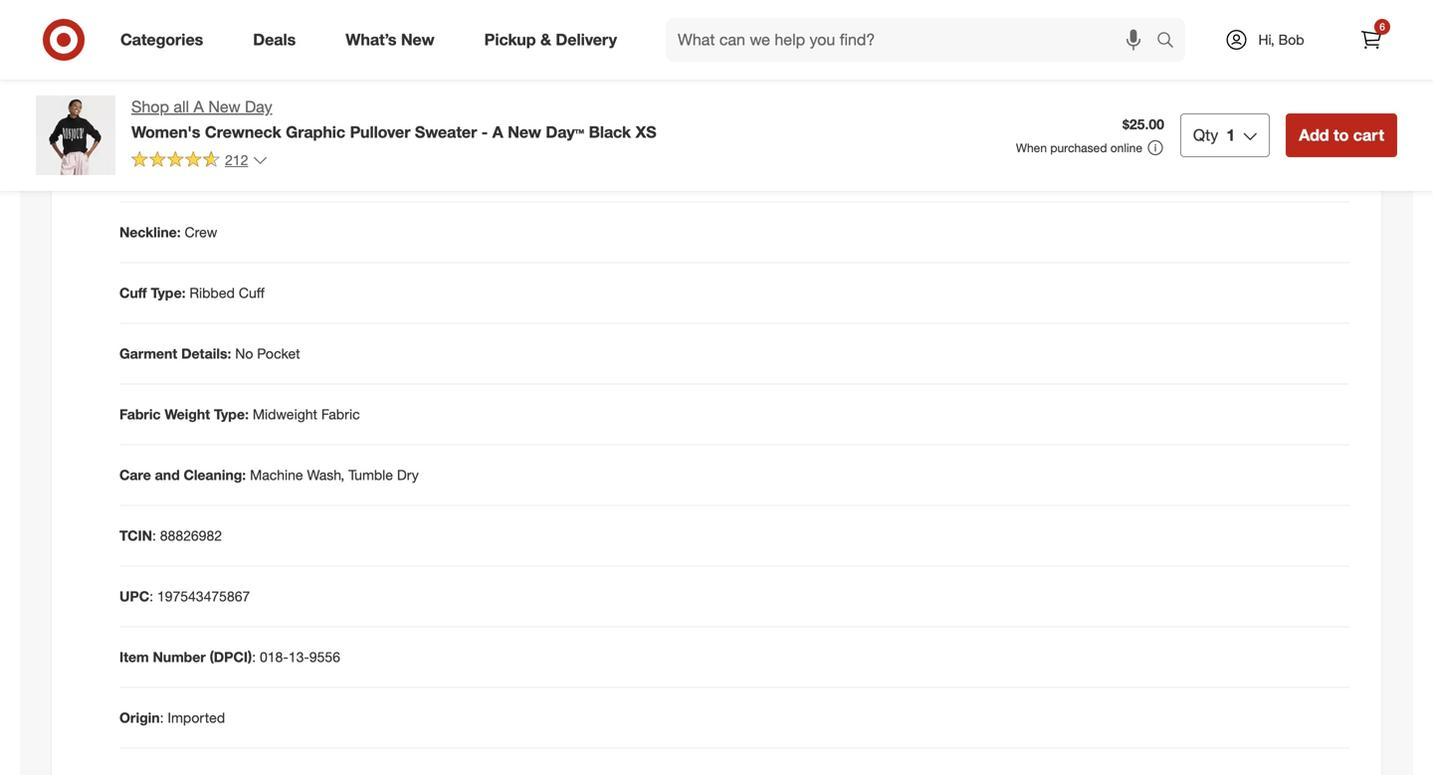 Task type: describe. For each thing, give the bounding box(es) containing it.
sleeve,
[[257, 41, 302, 59]]

tcin : 88826982
[[119, 527, 222, 544]]

add to cart
[[1299, 125, 1385, 145]]

pickup
[[484, 30, 536, 49]]

fit
[[190, 163, 205, 180]]

0 vertical spatial pullover
[[306, 41, 356, 59]]

search button
[[1148, 18, 1196, 66]]

and
[[155, 466, 180, 484]]

bob
[[1279, 31, 1305, 48]]

2 hem from the left
[[244, 102, 274, 119]]

crewneck
[[205, 122, 281, 142]]

when purchased online
[[1016, 140, 1143, 155]]

neckline: crew
[[119, 223, 217, 241]]

1 vertical spatial new
[[208, 97, 240, 116]]

what's new link
[[329, 18, 460, 62]]

: left '018-'
[[252, 648, 256, 666]]

1 vertical spatial type:
[[214, 405, 249, 423]]

details:
[[181, 345, 231, 362]]

casual
[[144, 163, 186, 180]]

What can we help you find? suggestions appear below search field
[[666, 18, 1162, 62]]

black
[[589, 122, 631, 142]]

1 cuff from the left
[[119, 284, 147, 301]]

upc : 197543475867
[[119, 588, 250, 605]]

day
[[245, 97, 272, 116]]

212
[[225, 151, 248, 169]]

1 vertical spatial a
[[492, 122, 503, 142]]

qty
[[1193, 125, 1219, 145]]

cleaning:
[[184, 466, 246, 484]]

ribbed for cuff
[[190, 284, 235, 301]]

pullover inside shop all a new day women's crewneck graphic pullover sweater - a new day™ black xs
[[350, 122, 411, 142]]

ribbed for hem
[[195, 102, 240, 119]]

what's
[[346, 30, 397, 49]]

hi, bob
[[1259, 31, 1305, 48]]

purchased
[[1051, 140, 1107, 155]]

shop
[[131, 97, 169, 116]]

0 horizontal spatial a
[[194, 97, 204, 116]]

cart
[[1354, 125, 1385, 145]]

neckline:
[[119, 223, 181, 241]]

garment for garment style: long sleeve, pullover
[[119, 41, 177, 59]]

fit: casual fit
[[119, 163, 205, 180]]

pickup & delivery link
[[467, 18, 642, 62]]

when
[[1016, 140, 1047, 155]]

1
[[1227, 125, 1235, 145]]

image of women's crewneck graphic pullover sweater - a new day™ black xs image
[[36, 96, 115, 175]]

delivery
[[556, 30, 617, 49]]

categories link
[[104, 18, 228, 62]]

women's
[[131, 122, 200, 142]]

midweight
[[253, 405, 317, 423]]

1 fabric from the left
[[119, 405, 161, 423]]

212 link
[[131, 150, 268, 173]]

-
[[482, 122, 488, 142]]

origin
[[119, 709, 160, 726]]

hi,
[[1259, 31, 1275, 48]]

: for imported
[[160, 709, 164, 726]]

number
[[153, 648, 206, 666]]



Task type: locate. For each thing, give the bounding box(es) containing it.
018-
[[260, 648, 288, 666]]

1 vertical spatial ribbed
[[190, 284, 235, 301]]

tcin
[[119, 527, 152, 544]]

9556
[[309, 648, 340, 666]]

item
[[119, 648, 149, 666]]

long
[[222, 41, 253, 59]]

88826982
[[160, 527, 222, 544]]

new right -
[[508, 122, 541, 142]]

hem style: ribbed hem
[[119, 102, 274, 119]]

1 vertical spatial style:
[[154, 102, 191, 119]]

13-
[[288, 648, 309, 666]]

garment style: long sleeve, pullover
[[119, 41, 356, 59]]

0 horizontal spatial fabric
[[119, 405, 161, 423]]

origin : imported
[[119, 709, 225, 726]]

type: down neckline: crew
[[151, 284, 186, 301]]

1 horizontal spatial hem
[[244, 102, 274, 119]]

dry
[[397, 466, 419, 484]]

6
[[1380, 20, 1385, 33]]

cuff type: ribbed cuff
[[119, 284, 265, 301]]

: left "88826982"
[[152, 527, 156, 544]]

&
[[541, 30, 551, 49]]

garment details: no pocket
[[119, 345, 300, 362]]

0 vertical spatial style:
[[181, 41, 218, 59]]

style:
[[181, 41, 218, 59], [154, 102, 191, 119]]

deals
[[253, 30, 296, 49]]

fabric left weight
[[119, 405, 161, 423]]

1 vertical spatial garment
[[119, 345, 177, 362]]

a right all
[[194, 97, 204, 116]]

pickup & delivery
[[484, 30, 617, 49]]

fabric right midweight
[[321, 405, 360, 423]]

all
[[174, 97, 189, 116]]

2 cuff from the left
[[239, 284, 265, 301]]

1 horizontal spatial cuff
[[239, 284, 265, 301]]

imported
[[168, 709, 225, 726]]

0 vertical spatial ribbed
[[195, 102, 240, 119]]

cuff down neckline:
[[119, 284, 147, 301]]

ribbed up crewneck
[[195, 102, 240, 119]]

tumble
[[348, 466, 393, 484]]

garment left details:
[[119, 345, 177, 362]]

pullover right graphic
[[350, 122, 411, 142]]

2 fabric from the left
[[321, 405, 360, 423]]

new up crewneck
[[208, 97, 240, 116]]

style: up "women's"
[[154, 102, 191, 119]]

: left imported
[[160, 709, 164, 726]]

categories
[[120, 30, 203, 49]]

fabric weight type: midweight fabric
[[119, 405, 360, 423]]

search
[[1148, 32, 1196, 51]]

pullover
[[306, 41, 356, 59], [350, 122, 411, 142]]

add
[[1299, 125, 1329, 145]]

0 vertical spatial a
[[194, 97, 204, 116]]

1 horizontal spatial fabric
[[321, 405, 360, 423]]

cuff
[[119, 284, 147, 301], [239, 284, 265, 301]]

graphic
[[286, 122, 346, 142]]

hem up "women's"
[[119, 102, 150, 119]]

new
[[401, 30, 435, 49], [208, 97, 240, 116], [508, 122, 541, 142]]

: left 197543475867
[[149, 588, 153, 605]]

new right what's
[[401, 30, 435, 49]]

1 horizontal spatial a
[[492, 122, 503, 142]]

: for 197543475867
[[149, 588, 153, 605]]

crew
[[185, 223, 217, 241]]

qty 1
[[1193, 125, 1235, 145]]

upc
[[119, 588, 149, 605]]

2 vertical spatial new
[[508, 122, 541, 142]]

hem
[[119, 102, 150, 119], [244, 102, 274, 119]]

a
[[194, 97, 204, 116], [492, 122, 503, 142]]

style: left long
[[181, 41, 218, 59]]

0 vertical spatial type:
[[151, 284, 186, 301]]

garment for garment details: no pocket
[[119, 345, 177, 362]]

:
[[152, 527, 156, 544], [149, 588, 153, 605], [252, 648, 256, 666], [160, 709, 164, 726]]

2 horizontal spatial new
[[508, 122, 541, 142]]

2 garment from the top
[[119, 345, 177, 362]]

fabric
[[119, 405, 161, 423], [321, 405, 360, 423]]

1 horizontal spatial type:
[[214, 405, 249, 423]]

0 vertical spatial new
[[401, 30, 435, 49]]

sweater
[[415, 122, 477, 142]]

fit:
[[119, 163, 140, 180]]

care and cleaning: machine wash, tumble dry
[[119, 466, 419, 484]]

what's new
[[346, 30, 435, 49]]

0 vertical spatial garment
[[119, 41, 177, 59]]

online
[[1111, 140, 1143, 155]]

deals link
[[236, 18, 321, 62]]

care
[[119, 466, 151, 484]]

cuff up no on the left of the page
[[239, 284, 265, 301]]

a right -
[[492, 122, 503, 142]]

1 hem from the left
[[119, 102, 150, 119]]

pocket
[[257, 345, 300, 362]]

1 garment from the top
[[119, 41, 177, 59]]

1 vertical spatial pullover
[[350, 122, 411, 142]]

xs
[[636, 122, 657, 142]]

6 link
[[1350, 18, 1394, 62]]

0 horizontal spatial hem
[[119, 102, 150, 119]]

type:
[[151, 284, 186, 301], [214, 405, 249, 423]]

ribbed
[[195, 102, 240, 119], [190, 284, 235, 301]]

0 horizontal spatial cuff
[[119, 284, 147, 301]]

day™
[[546, 122, 584, 142]]

weight
[[165, 405, 210, 423]]

to
[[1334, 125, 1349, 145]]

garment up shop
[[119, 41, 177, 59]]

$25.00
[[1123, 116, 1165, 133]]

0 horizontal spatial new
[[208, 97, 240, 116]]

0 horizontal spatial type:
[[151, 284, 186, 301]]

(dpci)
[[210, 648, 252, 666]]

type: right weight
[[214, 405, 249, 423]]

add to cart button
[[1286, 113, 1398, 157]]

: for 88826982
[[152, 527, 156, 544]]

no
[[235, 345, 253, 362]]

machine
[[250, 466, 303, 484]]

style: for hem style:
[[154, 102, 191, 119]]

wash,
[[307, 466, 345, 484]]

197543475867
[[157, 588, 250, 605]]

ribbed up the garment details: no pocket
[[190, 284, 235, 301]]

style: for garment style:
[[181, 41, 218, 59]]

shop all a new day women's crewneck graphic pullover sweater - a new day™ black xs
[[131, 97, 657, 142]]

hem up crewneck
[[244, 102, 274, 119]]

pullover right sleeve,
[[306, 41, 356, 59]]

item number (dpci) : 018-13-9556
[[119, 648, 340, 666]]

1 horizontal spatial new
[[401, 30, 435, 49]]

garment
[[119, 41, 177, 59], [119, 345, 177, 362]]



Task type: vqa. For each thing, say whether or not it's contained in the screenshot.
1st The Fabric from the left
yes



